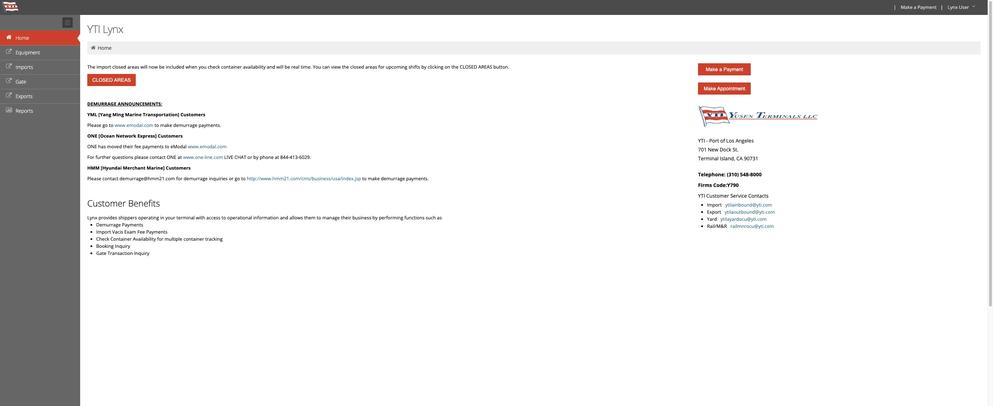Task type: locate. For each thing, give the bounding box(es) containing it.
vacis
[[112, 229, 123, 236]]

demurrage@hmm21.com
[[120, 176, 175, 182]]

None submit
[[87, 74, 136, 86]]

and inside lynx provides shippers operating in your terminal with access to operational information and allows them to manage their business by performing functions such as demurrage payments import vacis exam fee payments check container availability for multiple container tracking booking inquiry gate transaction inquiry
[[280, 215, 288, 221]]

imports link
[[0, 60, 80, 74]]

www.one-line.com link
[[183, 154, 223, 161]]

1 vertical spatial payments.
[[406, 176, 429, 182]]

one
[[87, 133, 97, 139], [87, 144, 97, 150], [167, 154, 176, 161]]

at
[[178, 154, 182, 161], [275, 154, 279, 161]]

2 vertical spatial external link image
[[5, 79, 12, 84]]

closed right view at the top left
[[350, 64, 364, 70]]

1 external link image from the top
[[5, 50, 12, 55]]

moved
[[107, 144, 122, 150]]

by
[[421, 64, 426, 70], [253, 154, 259, 161], [372, 215, 378, 221]]

external link image left imports
[[5, 64, 12, 69]]

0 vertical spatial gate
[[16, 78, 26, 85]]

for left multiple
[[157, 236, 163, 243]]

contact down [hyundai
[[102, 176, 118, 182]]

to
[[109, 122, 113, 129], [155, 122, 159, 129], [165, 144, 169, 150], [241, 176, 246, 182], [362, 176, 367, 182], [222, 215, 226, 221], [317, 215, 321, 221]]

0 horizontal spatial will
[[140, 64, 147, 70]]

1 horizontal spatial or
[[247, 154, 252, 161]]

1 vertical spatial gate
[[96, 250, 106, 257]]

customers up emodal
[[158, 133, 183, 139]]

marine]
[[147, 165, 165, 171]]

customers right transportation]
[[180, 112, 205, 118]]

0 vertical spatial payments.
[[199, 122, 221, 129]]

customer down firms code:y790
[[706, 193, 729, 200]]

make for make appointment link
[[704, 86, 716, 92]]

2 vertical spatial customers
[[166, 165, 191, 171]]

contact down one has moved their fee payments to emodal www.emodal.com
[[150, 154, 166, 161]]

0 vertical spatial one
[[87, 133, 97, 139]]

or right "inquiries"
[[229, 176, 234, 182]]

customer up provides
[[87, 198, 126, 210]]

0 horizontal spatial lynx
[[87, 215, 97, 221]]

1 will from the left
[[140, 64, 147, 70]]

by right shifts
[[421, 64, 426, 70]]

0 horizontal spatial www.emodal.com
[[115, 122, 153, 129]]

shippers
[[118, 215, 137, 221]]

1 vertical spatial a
[[719, 67, 722, 72]]

one left 'has'
[[87, 144, 97, 150]]

import up export
[[707, 202, 722, 208]]

home
[[16, 35, 29, 41], [98, 45, 112, 51]]

1 horizontal spatial make a payment
[[901, 4, 937, 10]]

yti for yti lynx
[[87, 22, 100, 36]]

http://www.hmm21.com/cms/business/usa/index.jsp
[[247, 176, 361, 182]]

1 horizontal spatial contact
[[150, 154, 166, 161]]

0 horizontal spatial for
[[157, 236, 163, 243]]

gate link
[[0, 74, 80, 89]]

line.com
[[205, 154, 223, 161]]

1 vertical spatial make a payment
[[706, 67, 743, 72]]

import inside lynx provides shippers operating in your terminal with access to operational information and allows them to manage their business by performing functions such as demurrage payments import vacis exam fee payments check container availability for multiple container tracking booking inquiry gate transaction inquiry
[[96, 229, 111, 236]]

0 vertical spatial home
[[16, 35, 29, 41]]

make a payment link
[[898, 0, 939, 15], [698, 63, 751, 76]]

1 vertical spatial customers
[[158, 133, 183, 139]]

1 horizontal spatial payments
[[146, 229, 167, 236]]

be right now
[[159, 64, 165, 70]]

1 horizontal spatial and
[[280, 215, 288, 221]]

0 horizontal spatial home image
[[5, 35, 12, 40]]

payment left lynx user
[[918, 4, 937, 10]]

customer benefits
[[87, 198, 160, 210]]

areas left now
[[127, 64, 139, 70]]

or right chat in the left of the page
[[247, 154, 252, 161]]

rail/m&r
[[707, 223, 729, 230]]

home link up equipment at top
[[0, 31, 80, 45]]

the right on
[[451, 64, 459, 70]]

please down 'yml'
[[87, 122, 101, 129]]

or
[[247, 154, 252, 161], [229, 176, 234, 182]]

0 horizontal spatial www.emodal.com link
[[115, 122, 153, 129]]

1 vertical spatial for
[[176, 176, 182, 182]]

1 horizontal spatial home link
[[98, 45, 112, 51]]

0 horizontal spatial by
[[253, 154, 259, 161]]

2 please from the top
[[87, 176, 101, 182]]

0 horizontal spatial contact
[[102, 176, 118, 182]]

angle down image
[[970, 4, 977, 9]]

1 vertical spatial please
[[87, 176, 101, 182]]

be
[[159, 64, 165, 70], [285, 64, 290, 70]]

1 horizontal spatial make
[[368, 176, 380, 182]]

go right "inquiries"
[[235, 176, 240, 182]]

1 horizontal spatial |
[[941, 4, 943, 10]]

home image up equipment link
[[5, 35, 12, 40]]

1 horizontal spatial container
[[221, 64, 242, 70]]

payment up appointment
[[723, 67, 743, 72]]

multiple
[[165, 236, 182, 243]]

make a payment
[[901, 4, 937, 10], [706, 67, 743, 72]]

emodal
[[171, 144, 187, 150]]

www.emodal.com link down marine
[[115, 122, 153, 129]]

1 vertical spatial their
[[341, 215, 351, 221]]

0 vertical spatial go
[[102, 122, 108, 129]]

gate
[[16, 78, 26, 85], [96, 250, 106, 257]]

container
[[221, 64, 242, 70], [184, 236, 204, 243]]

access
[[206, 215, 220, 221]]

www.emodal.com up the www.one-line.com link
[[188, 144, 227, 150]]

them
[[304, 215, 316, 221]]

0 horizontal spatial payments
[[122, 222, 143, 228]]

tracking
[[205, 236, 223, 243]]

2 areas from the left
[[365, 64, 377, 70]]

home image up the at the left of page
[[90, 45, 96, 50]]

container right check
[[221, 64, 242, 70]]

yti lynx
[[87, 22, 123, 36]]

gate down booking
[[96, 250, 106, 257]]

6029.
[[299, 154, 311, 161]]

make
[[901, 4, 913, 10], [706, 67, 718, 72], [704, 86, 716, 92]]

payments up availability
[[146, 229, 167, 236]]

you
[[313, 64, 321, 70]]

www.emodal.com link
[[115, 122, 153, 129], [188, 144, 227, 150]]

closed
[[112, 64, 126, 70], [350, 64, 364, 70]]

make
[[160, 122, 172, 129], [368, 176, 380, 182]]

1 horizontal spatial their
[[341, 215, 351, 221]]

1 horizontal spatial the
[[451, 64, 459, 70]]

1 horizontal spatial closed
[[350, 64, 364, 70]]

closed right import
[[112, 64, 126, 70]]

allows
[[289, 215, 303, 221]]

home link down "yti lynx"
[[98, 45, 112, 51]]

lynx user
[[948, 4, 969, 10]]

yti for yti - port of los angeles 701 new dock st. terminal island, ca 90731
[[698, 138, 705, 144]]

1 horizontal spatial home image
[[90, 45, 96, 50]]

yti for yti customer service contacts
[[698, 193, 705, 200]]

import up check
[[96, 229, 111, 236]]

1 vertical spatial container
[[184, 236, 204, 243]]

0 horizontal spatial a
[[719, 67, 722, 72]]

a
[[914, 4, 916, 10], [719, 67, 722, 72]]

548-
[[740, 171, 750, 178]]

for left 'upcoming'
[[378, 64, 385, 70]]

0 horizontal spatial customer
[[87, 198, 126, 210]]

live
[[224, 154, 233, 161]]

1 horizontal spatial be
[[285, 64, 290, 70]]

payment
[[918, 4, 937, 10], [723, 67, 743, 72]]

2 vertical spatial one
[[167, 154, 176, 161]]

1 horizontal spatial inquiry
[[134, 250, 149, 257]]

0 horizontal spatial import
[[96, 229, 111, 236]]

customers down 'www.one-'
[[166, 165, 191, 171]]

2 | from the left
[[941, 4, 943, 10]]

1 the from the left
[[342, 64, 349, 70]]

yti inside the yti - port of los angeles 701 new dock st. terminal island, ca 90731
[[698, 138, 705, 144]]

lynx for user
[[948, 4, 958, 10]]

external link image for equipment
[[5, 50, 12, 55]]

exam
[[124, 229, 136, 236]]

external link image inside equipment link
[[5, 50, 12, 55]]

demurrage
[[96, 222, 121, 228]]

be left real
[[285, 64, 290, 70]]

external link image up external link icon
[[5, 79, 12, 84]]

please for please go to
[[87, 122, 101, 129]]

2 external link image from the top
[[5, 64, 12, 69]]

their right manage
[[341, 215, 351, 221]]

inquiry down container
[[115, 243, 130, 250]]

one down emodal
[[167, 154, 176, 161]]

import ytilainbound@yti.com
[[707, 202, 772, 208]]

external link image
[[5, 50, 12, 55], [5, 64, 12, 69], [5, 79, 12, 84]]

0 horizontal spatial gate
[[16, 78, 26, 85]]

0 vertical spatial payment
[[918, 4, 937, 10]]

for
[[378, 64, 385, 70], [176, 176, 182, 182], [157, 236, 163, 243]]

and left allows
[[280, 215, 288, 221]]

1 horizontal spatial lynx
[[103, 22, 123, 36]]

real
[[291, 64, 300, 70]]

with
[[196, 215, 205, 221]]

2 horizontal spatial for
[[378, 64, 385, 70]]

and
[[267, 64, 275, 70], [280, 215, 288, 221]]

clicking
[[428, 64, 443, 70]]

one left [ocean
[[87, 133, 97, 139]]

0 horizontal spatial payment
[[723, 67, 743, 72]]

container inside lynx provides shippers operating in your terminal with access to operational information and allows them to manage their business by performing functions such as demurrage payments import vacis exam fee payments check container availability for multiple container tracking booking inquiry gate transaction inquiry
[[184, 236, 204, 243]]

1 horizontal spatial www.emodal.com link
[[188, 144, 227, 150]]

external link image for gate
[[5, 79, 12, 84]]

home up equipment at top
[[16, 35, 29, 41]]

1 horizontal spatial at
[[275, 154, 279, 161]]

lynx inside lynx provides shippers operating in your terminal with access to operational information and allows them to manage their business by performing functions such as demurrage payments import vacis exam fee payments check container availability for multiple container tracking booking inquiry gate transaction inquiry
[[87, 215, 97, 221]]

2 vertical spatial for
[[157, 236, 163, 243]]

by left phone
[[253, 154, 259, 161]]

0 vertical spatial inquiry
[[115, 243, 130, 250]]

at left "844-"
[[275, 154, 279, 161]]

customers for one [ocean network express] customers
[[158, 133, 183, 139]]

www.emodal.com down marine
[[115, 122, 153, 129]]

0 horizontal spatial closed
[[112, 64, 126, 70]]

container left "tracking"
[[184, 236, 204, 243]]

yti
[[87, 22, 100, 36], [698, 138, 705, 144], [698, 193, 705, 200]]

customer
[[706, 193, 729, 200], [87, 198, 126, 210]]

ytilaoutbound@yti.com
[[725, 209, 775, 216]]

external link image inside gate link
[[5, 79, 12, 84]]

one for one has moved their fee payments to emodal www.emodal.com
[[87, 144, 97, 150]]

2 vertical spatial lynx
[[87, 215, 97, 221]]

los
[[726, 138, 734, 144]]

marine
[[125, 112, 142, 118]]

2 vertical spatial make
[[704, 86, 716, 92]]

please
[[87, 122, 101, 129], [87, 176, 101, 182]]

90731
[[744, 155, 758, 162]]

ytilainbound@yti.com
[[725, 202, 772, 208]]

1 vertical spatial home
[[98, 45, 112, 51]]

www.emodal.com link up the www.one-line.com link
[[188, 144, 227, 150]]

st.
[[733, 146, 738, 153]]

0 vertical spatial import
[[707, 202, 722, 208]]

such
[[426, 215, 436, 221]]

demurrage
[[173, 122, 197, 129], [184, 176, 208, 182], [381, 176, 405, 182]]

1 be from the left
[[159, 64, 165, 70]]

lynx for provides
[[87, 215, 97, 221]]

areas left 'upcoming'
[[365, 64, 377, 70]]

external link image left equipment at top
[[5, 50, 12, 55]]

by right business
[[372, 215, 378, 221]]

external link image
[[5, 93, 12, 98]]

will left now
[[140, 64, 147, 70]]

1 horizontal spatial import
[[707, 202, 722, 208]]

go down [yang
[[102, 122, 108, 129]]

1 horizontal spatial will
[[276, 64, 283, 70]]

external link image inside imports 'link'
[[5, 64, 12, 69]]

1 vertical spatial and
[[280, 215, 288, 221]]

1 vertical spatial go
[[235, 176, 240, 182]]

0 horizontal spatial home link
[[0, 31, 80, 45]]

their left fee
[[123, 144, 133, 150]]

1 vertical spatial home image
[[90, 45, 96, 50]]

1 horizontal spatial payments.
[[406, 176, 429, 182]]

contact
[[150, 154, 166, 161], [102, 176, 118, 182]]

1 | from the left
[[894, 4, 896, 10]]

2 vertical spatial yti
[[698, 193, 705, 200]]

0 vertical spatial contact
[[150, 154, 166, 161]]

1 closed from the left
[[112, 64, 126, 70]]

angeles
[[736, 138, 754, 144]]

telephone:
[[698, 171, 726, 178]]

2 vertical spatial by
[[372, 215, 378, 221]]

will left real
[[276, 64, 283, 70]]

go
[[102, 122, 108, 129], [235, 176, 240, 182]]

please down hmm
[[87, 176, 101, 182]]

the right view at the top left
[[342, 64, 349, 70]]

gate up exports
[[16, 78, 26, 85]]

1 vertical spatial yti
[[698, 138, 705, 144]]

has
[[98, 144, 106, 150]]

1 vertical spatial or
[[229, 176, 234, 182]]

merchant
[[123, 165, 145, 171]]

1 horizontal spatial payment
[[918, 4, 937, 10]]

0 vertical spatial make a payment
[[901, 4, 937, 10]]

home image
[[5, 35, 12, 40], [90, 45, 96, 50]]

701
[[698, 146, 707, 153]]

0 vertical spatial www.emodal.com
[[115, 122, 153, 129]]

and right availability
[[267, 64, 275, 70]]

1 horizontal spatial go
[[235, 176, 240, 182]]

payments up exam on the left of page
[[122, 222, 143, 228]]

for further questions please contact one at www.one-line.com live chat or by phone at 844-413-6029.
[[87, 154, 311, 161]]

1 vertical spatial import
[[96, 229, 111, 236]]

home down "yti lynx"
[[98, 45, 112, 51]]

1 please from the top
[[87, 122, 101, 129]]

performing
[[379, 215, 403, 221]]

0 vertical spatial please
[[87, 122, 101, 129]]

0 horizontal spatial be
[[159, 64, 165, 70]]

3 external link image from the top
[[5, 79, 12, 84]]

0 horizontal spatial |
[[894, 4, 896, 10]]

0 vertical spatial www.emodal.com link
[[115, 122, 153, 129]]

inquiry down availability
[[134, 250, 149, 257]]

for inside lynx provides shippers operating in your terminal with access to operational information and allows them to manage their business by performing functions such as demurrage payments import vacis exam fee payments check container availability for multiple container tracking booking inquiry gate transaction inquiry
[[157, 236, 163, 243]]

2 be from the left
[[285, 64, 290, 70]]

ytilaoutbound@yti.com link
[[725, 209, 775, 216]]

you
[[199, 64, 206, 70]]

for down for further questions please contact one at www.one-line.com live chat or by phone at 844-413-6029.
[[176, 176, 182, 182]]

1 vertical spatial www.emodal.com link
[[188, 144, 227, 150]]

0 horizontal spatial areas
[[127, 64, 139, 70]]

[ocean
[[99, 133, 115, 139]]

at down emodal
[[178, 154, 182, 161]]



Task type: vqa. For each thing, say whether or not it's contained in the screenshot.
the middle Release
no



Task type: describe. For each thing, give the bounding box(es) containing it.
time.
[[301, 64, 312, 70]]

in
[[160, 215, 164, 221]]

benefits
[[128, 198, 160, 210]]

make appointment link
[[698, 83, 751, 95]]

availability
[[133, 236, 156, 243]]

1 vertical spatial make a payment link
[[698, 63, 751, 76]]

questions
[[112, 154, 133, 161]]

one for one [ocean network express] customers
[[87, 133, 97, 139]]

on
[[445, 64, 450, 70]]

your
[[165, 215, 175, 221]]

firms code:y790
[[698, 182, 739, 189]]

exports link
[[0, 89, 80, 104]]

0 vertical spatial make
[[160, 122, 172, 129]]

ytilayardocu@yti.com link
[[721, 216, 767, 223]]

0 horizontal spatial home
[[16, 35, 29, 41]]

functions
[[404, 215, 425, 221]]

please contact demurrage@hmm21.com for demurrage inquiries or go to http://www.hmm21.com/cms/business/usa/index.jsp to make demurrage payments.
[[87, 176, 429, 182]]

firms
[[698, 182, 712, 189]]

ytilayardocu@yti.com
[[721, 216, 767, 223]]

fee
[[137, 229, 145, 236]]

1 vertical spatial by
[[253, 154, 259, 161]]

1 vertical spatial make
[[368, 176, 380, 182]]

1 horizontal spatial customer
[[706, 193, 729, 200]]

yml [yang ming marine transportation] customers
[[87, 112, 205, 118]]

service
[[730, 193, 747, 200]]

2 will from the left
[[276, 64, 283, 70]]

0 horizontal spatial payments.
[[199, 122, 221, 129]]

0 vertical spatial and
[[267, 64, 275, 70]]

0 vertical spatial container
[[221, 64, 242, 70]]

telephone: (310) 548-8000
[[698, 171, 762, 178]]

demurrage announcements:
[[87, 101, 162, 107]]

www.one-
[[183, 154, 205, 161]]

by inside lynx provides shippers operating in your terminal with access to operational information and allows them to manage their business by performing functions such as demurrage payments import vacis exam fee payments check container availability for multiple container tracking booking inquiry gate transaction inquiry
[[372, 215, 378, 221]]

0 horizontal spatial or
[[229, 176, 234, 182]]

railmnrocu@yti.com
[[730, 223, 774, 230]]

please for please contact demurrage@hmm21.com for demurrage inquiries or go to
[[87, 176, 101, 182]]

equipment
[[16, 49, 40, 56]]

1 vertical spatial payment
[[723, 67, 743, 72]]

check
[[96, 236, 109, 243]]

0 vertical spatial their
[[123, 144, 133, 150]]

1 horizontal spatial for
[[176, 176, 182, 182]]

1 horizontal spatial a
[[914, 4, 916, 10]]

equipment link
[[0, 45, 80, 60]]

appointment
[[717, 86, 745, 92]]

exports
[[16, 93, 33, 100]]

413-
[[290, 154, 299, 161]]

2 the from the left
[[451, 64, 459, 70]]

hmm [hyundai merchant marine] customers
[[87, 165, 191, 171]]

container
[[110, 236, 132, 243]]

hmm
[[87, 165, 100, 171]]

upcoming
[[386, 64, 407, 70]]

0 vertical spatial make
[[901, 4, 913, 10]]

terminal
[[176, 215, 195, 221]]

provides
[[99, 215, 117, 221]]

0 vertical spatial by
[[421, 64, 426, 70]]

information
[[253, 215, 279, 221]]

1 vertical spatial inquiry
[[134, 250, 149, 257]]

bar chart image
[[5, 108, 12, 113]]

make for bottom "make a payment" link
[[706, 67, 718, 72]]

inquiries
[[209, 176, 228, 182]]

transportation]
[[143, 112, 179, 118]]

express]
[[137, 133, 157, 139]]

[yang
[[98, 112, 111, 118]]

availability
[[243, 64, 266, 70]]

of
[[720, 138, 725, 144]]

operating
[[138, 215, 159, 221]]

further
[[96, 154, 111, 161]]

8000
[[750, 171, 762, 178]]

yard
[[707, 216, 719, 223]]

1 areas from the left
[[127, 64, 139, 70]]

0 vertical spatial payments
[[122, 222, 143, 228]]

0 vertical spatial customers
[[180, 112, 205, 118]]

transaction
[[108, 250, 133, 257]]

one has moved their fee payments to emodal www.emodal.com
[[87, 144, 227, 150]]

lynx user link
[[945, 0, 980, 15]]

terminal
[[698, 155, 719, 162]]

1 vertical spatial lynx
[[103, 22, 123, 36]]

button.
[[493, 64, 509, 70]]

code:y790
[[713, 182, 739, 189]]

gate inside lynx provides shippers operating in your terminal with access to operational information and allows them to manage their business by performing functions such as demurrage payments import vacis exam fee payments check container availability for multiple container tracking booking inquiry gate transaction inquiry
[[96, 250, 106, 257]]

demurrage
[[87, 101, 116, 107]]

reports link
[[0, 104, 80, 118]]

new
[[708, 146, 718, 153]]

export
[[707, 209, 724, 216]]

imports
[[16, 64, 33, 71]]

2 closed from the left
[[350, 64, 364, 70]]

phone
[[260, 154, 274, 161]]

contacts
[[748, 193, 769, 200]]

check
[[208, 64, 220, 70]]

now
[[149, 64, 158, 70]]

please
[[134, 154, 148, 161]]

ca
[[736, 155, 743, 162]]

1 horizontal spatial make a payment link
[[898, 0, 939, 15]]

-
[[706, 138, 708, 144]]

please go to www.emodal.com to make demurrage payments.
[[87, 122, 221, 129]]

island,
[[720, 155, 735, 162]]

844-
[[280, 154, 290, 161]]

for
[[87, 154, 94, 161]]

0 horizontal spatial go
[[102, 122, 108, 129]]

http://www.hmm21.com/cms/business/usa/index.jsp link
[[247, 176, 361, 182]]

0 vertical spatial for
[[378, 64, 385, 70]]

www.emodal.com link for to make demurrage payments.
[[115, 122, 153, 129]]

their inside lynx provides shippers operating in your terminal with access to operational information and allows them to manage their business by performing functions such as demurrage payments import vacis exam fee payments check container availability for multiple container tracking booking inquiry gate transaction inquiry
[[341, 215, 351, 221]]

railmnrocu@yti.com link
[[730, 223, 774, 230]]

closed
[[460, 64, 477, 70]]

announcements:
[[118, 101, 162, 107]]

0 vertical spatial home image
[[5, 35, 12, 40]]

reports
[[16, 108, 33, 114]]

customers for hmm [hyundai merchant marine] customers
[[166, 165, 191, 171]]

1 horizontal spatial www.emodal.com
[[188, 144, 227, 150]]

external link image for imports
[[5, 64, 12, 69]]

1 at from the left
[[178, 154, 182, 161]]

port
[[709, 138, 719, 144]]

1 horizontal spatial home
[[98, 45, 112, 51]]

1 vertical spatial payments
[[146, 229, 167, 236]]

as
[[437, 215, 442, 221]]

2 at from the left
[[275, 154, 279, 161]]

the
[[87, 64, 95, 70]]

payments
[[142, 144, 164, 150]]

0 vertical spatial or
[[247, 154, 252, 161]]

chat
[[234, 154, 246, 161]]

one [ocean network express] customers
[[87, 133, 183, 139]]

0 horizontal spatial make a payment
[[706, 67, 743, 72]]

booking
[[96, 243, 114, 250]]

www.emodal.com link for one has moved their fee payments to emodal www.emodal.com
[[188, 144, 227, 150]]



